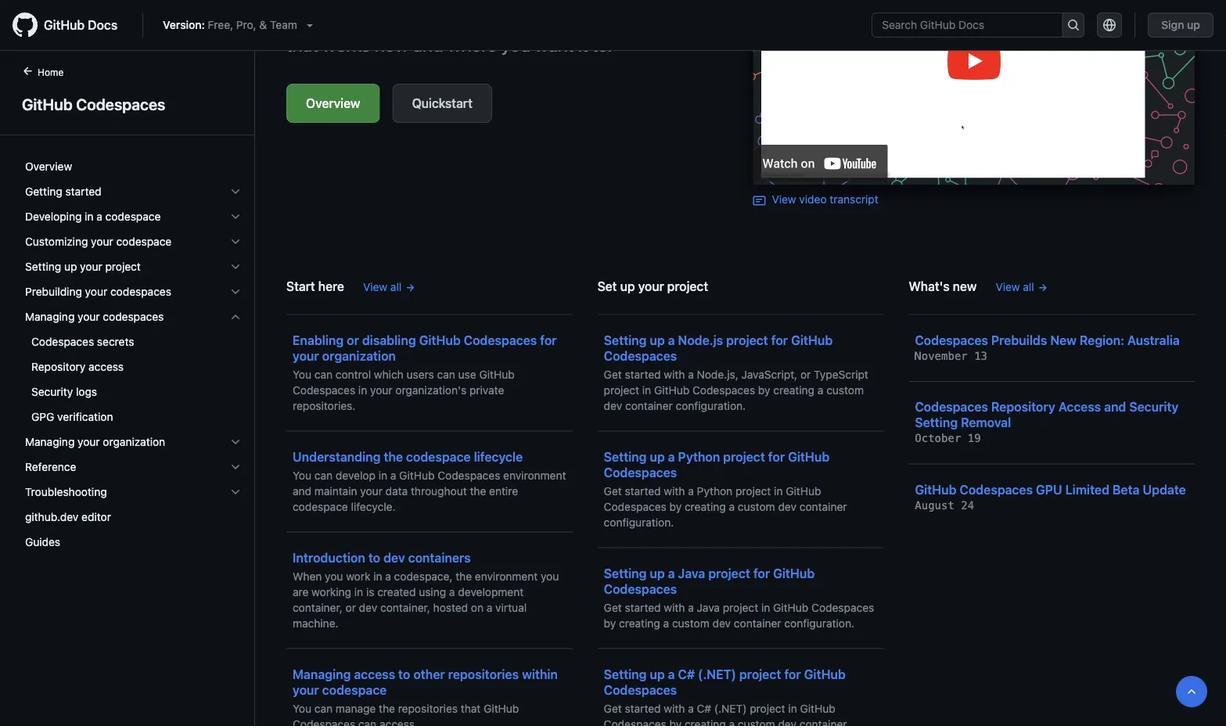 Task type: vqa. For each thing, say whether or not it's contained in the screenshot.
the You associated with Managing access to other repositories within your codespace
yes



Task type: locate. For each thing, give the bounding box(es) containing it.
setting up a c# (.net) project for github codespaces get started with a c# (.net) project in github codespaces by creating a custom dev containe
[[604, 667, 847, 726]]

1 all from the left
[[390, 280, 402, 293]]

managing
[[25, 310, 75, 323], [25, 436, 75, 448], [293, 667, 351, 682]]

organization up control
[[322, 348, 396, 363]]

managing your codespaces element
[[13, 304, 254, 430], [13, 329, 254, 430]]

working
[[312, 585, 351, 598]]

started inside setting up a c# (.net) project for github codespaces get started with a c# (.net) project in github codespaces by creating a custom dev containe
[[625, 702, 661, 715]]

access for repository
[[88, 360, 124, 373]]

sc 9kayk9 0 image inside "getting started" dropdown button
[[229, 185, 242, 198]]

0 horizontal spatial security
[[31, 385, 73, 398]]

organization down gpg verification link
[[103, 436, 165, 448]]

get inside setting up a java project for github codespaces get started with a java project in github codespaces by creating a custom dev container configuration.
[[604, 601, 622, 614]]

sc 9kayk9 0 image for getting started
[[229, 185, 242, 198]]

the inside managing access to other repositories within your codespace you can manage the repositories that github codespaces can access.
[[379, 702, 395, 715]]

0 vertical spatial c#
[[678, 667, 695, 682]]

configuration. for java
[[785, 617, 855, 630]]

you down enabling
[[293, 368, 311, 381]]

sc 9kayk9 0 image
[[229, 185, 242, 198], [229, 211, 242, 223], [229, 236, 242, 248], [229, 286, 242, 298], [229, 311, 242, 323], [229, 436, 242, 448], [229, 461, 242, 473]]

view all for start here
[[363, 280, 402, 293]]

access down secrets
[[88, 360, 124, 373]]

started for setting up a node.js project for github codespaces
[[625, 368, 661, 381]]

2 view all from the left
[[996, 280, 1034, 293]]

up for sign up
[[1187, 18, 1201, 31]]

0 vertical spatial python
[[678, 449, 720, 464]]

0 horizontal spatial configuration.
[[604, 516, 674, 529]]

1 vertical spatial configuration.
[[604, 516, 674, 529]]

sc 9kayk9 0 image inside prebuilding your codespaces dropdown button
[[229, 286, 242, 298]]

up
[[1187, 18, 1201, 31], [64, 260, 77, 273], [620, 279, 635, 294], [650, 333, 665, 348], [650, 449, 665, 464], [650, 566, 665, 581], [650, 667, 665, 682]]

1 you from the top
[[293, 368, 311, 381]]

start
[[286, 279, 315, 294]]

started inside setting up a python project for github codespaces get started with a python project in github codespaces by creating a custom dev container configuration.
[[625, 484, 661, 497]]

setting for python
[[604, 449, 647, 464]]

what's
[[909, 279, 950, 294]]

security down australia
[[1130, 400, 1179, 414]]

1 vertical spatial organization
[[103, 436, 165, 448]]

1 vertical spatial codespaces
[[103, 310, 164, 323]]

view
[[772, 193, 796, 206], [363, 280, 387, 293], [996, 280, 1020, 293]]

select language: current language is english image
[[1104, 19, 1116, 31]]

repository inside the codespaces repository access and security setting removal october 19
[[992, 400, 1056, 414]]

environment inside introduction to dev containers when you work in a codespace, the environment you are working in is created using a development container, or dev container, hosted on a virtual machine.
[[475, 570, 538, 583]]

setting inside the codespaces repository access and security setting removal october 19
[[915, 415, 958, 430]]

4 get from the top
[[604, 702, 622, 715]]

0 vertical spatial or
[[347, 333, 359, 348]]

0 horizontal spatial and
[[293, 484, 312, 497]]

your down machine.
[[293, 682, 319, 697]]

sc 9kayk9 0 image for troubleshooting
[[229, 486, 242, 499]]

github inside managing access to other repositories within your codespace you can manage the repositories that github codespaces can access.
[[484, 702, 519, 715]]

codespaces inside managing access to other repositories within your codespace you can manage the repositories that github codespaces can access.
[[293, 718, 355, 726]]

sc 9kayk9 0 image inside the customizing your codespace dropdown button
[[229, 236, 242, 248]]

quickstart
[[412, 96, 473, 111]]

2 all from the left
[[1023, 280, 1034, 293]]

3 get from the top
[[604, 601, 622, 614]]

your down enabling
[[293, 348, 319, 363]]

java
[[678, 566, 705, 581], [697, 601, 720, 614]]

custom inside setting up a node.js project for github codespaces get started with a node.js, javascript, or typescript project in github codespaces by creating a custom dev container configuration.
[[827, 384, 864, 396]]

0 horizontal spatial view all
[[363, 280, 402, 293]]

access for managing
[[354, 667, 395, 682]]

or
[[347, 333, 359, 348], [801, 368, 811, 381], [346, 601, 356, 614]]

that
[[461, 702, 481, 715]]

1 sc 9kayk9 0 image from the top
[[229, 261, 242, 273]]

view all for what's new
[[996, 280, 1034, 293]]

or left typescript
[[801, 368, 811, 381]]

can down manage
[[358, 718, 377, 726]]

up inside setting up a c# (.net) project for github codespaces get started with a c# (.net) project in github codespaces by creating a custom dev containe
[[650, 667, 665, 682]]

2 sc 9kayk9 0 image from the top
[[229, 211, 242, 223]]

1 sc 9kayk9 0 image from the top
[[229, 185, 242, 198]]

codespace down "getting started" dropdown button at the top left
[[105, 210, 161, 223]]

introduction
[[293, 550, 365, 565]]

0 horizontal spatial you
[[325, 570, 343, 583]]

search image
[[1067, 19, 1080, 31]]

codespaces for managing your codespaces
[[103, 310, 164, 323]]

1 vertical spatial overview
[[25, 160, 72, 173]]

to
[[368, 550, 380, 565], [398, 667, 410, 682]]

with inside setting up a java project for github codespaces get started with a java project in github codespaces by creating a custom dev container configuration.
[[664, 601, 685, 614]]

view all right new
[[996, 280, 1034, 293]]

sc 9kayk9 0 image for customizing your codespace
[[229, 236, 242, 248]]

or inside enabling or disabling github codespaces for your organization you can control which users can use github codespaces in your organization's private repositories.
[[347, 333, 359, 348]]

0 horizontal spatial access
[[88, 360, 124, 373]]

by inside setting up a c# (.net) project for github codespaces get started with a c# (.net) project in github codespaces by creating a custom dev containe
[[670, 718, 682, 726]]

guides link
[[19, 530, 248, 555]]

1 horizontal spatial configuration.
[[676, 399, 746, 412]]

for
[[540, 333, 557, 348], [771, 333, 788, 348], [768, 449, 785, 464], [754, 566, 770, 581], [785, 667, 801, 682]]

you left manage
[[293, 702, 311, 715]]

managing inside managing access to other repositories within your codespace you can manage the repositories that github codespaces can access.
[[293, 667, 351, 682]]

and right "access"
[[1104, 400, 1127, 414]]

organization's
[[395, 384, 467, 396]]

1 horizontal spatial organization
[[322, 348, 396, 363]]

get for setting up a python project for github codespaces
[[604, 484, 622, 497]]

your up lifecycle. in the bottom of the page
[[360, 484, 383, 497]]

1 horizontal spatial container
[[734, 617, 782, 630]]

here
[[318, 279, 344, 294]]

codespaces inside codespaces prebuilds new region: australia november 13
[[915, 333, 988, 348]]

6 sc 9kayk9 0 image from the top
[[229, 436, 242, 448]]

your inside understanding the codespace lifecycle you can develop in a github codespaces environment and maintain your data throughout the entire codespace lifecycle.
[[360, 484, 383, 497]]

introduction to dev containers when you work in a codespace, the environment you are working in is created using a development container, or dev container, hosted on a virtual machine.
[[293, 550, 559, 630]]

2 you from the top
[[293, 469, 311, 482]]

container,
[[293, 601, 343, 614], [380, 601, 430, 614]]

repositories up that
[[448, 667, 519, 682]]

by
[[758, 384, 771, 396], [670, 500, 682, 513], [604, 617, 616, 630], [670, 718, 682, 726]]

2 sc 9kayk9 0 image from the top
[[229, 486, 242, 499]]

and left maintain
[[293, 484, 312, 497]]

configuration. inside setting up a java project for github codespaces get started with a java project in github codespaces by creating a custom dev container configuration.
[[785, 617, 855, 630]]

python
[[678, 449, 720, 464], [697, 484, 733, 497]]

0 vertical spatial sc 9kayk9 0 image
[[229, 261, 242, 273]]

developing
[[25, 210, 82, 223]]

c#
[[678, 667, 695, 682], [697, 702, 712, 715]]

7 sc 9kayk9 0 image from the top
[[229, 461, 242, 473]]

0 vertical spatial to
[[368, 550, 380, 565]]

you inside understanding the codespace lifecycle you can develop in a github codespaces environment and maintain your data throughout the entire codespace lifecycle.
[[293, 469, 311, 482]]

5 sc 9kayk9 0 image from the top
[[229, 311, 242, 323]]

verification
[[57, 410, 113, 423]]

0 vertical spatial repository
[[31, 360, 86, 373]]

november 13 element
[[915, 349, 988, 362]]

with inside setting up a python project for github codespaces get started with a python project in github codespaces by creating a custom dev container configuration.
[[664, 484, 685, 497]]

2 managing your codespaces element from the top
[[13, 329, 254, 430]]

view right here
[[363, 280, 387, 293]]

0 vertical spatial overview link
[[286, 84, 380, 123]]

1 horizontal spatial view all link
[[996, 279, 1048, 295]]

typescript
[[814, 368, 869, 381]]

0 horizontal spatial all
[[390, 280, 402, 293]]

0 vertical spatial you
[[293, 368, 311, 381]]

1 vertical spatial you
[[293, 469, 311, 482]]

setting up a node.js project for github codespaces get started with a node.js, javascript, or typescript project in github codespaces by creating a custom dev container configuration.
[[604, 333, 869, 412]]

1 horizontal spatial repository
[[992, 400, 1056, 414]]

2 get from the top
[[604, 484, 622, 497]]

up for set up your project
[[620, 279, 635, 294]]

view right link icon
[[772, 193, 796, 206]]

3 with from the top
[[664, 601, 685, 614]]

1 view all from the left
[[363, 280, 402, 293]]

view right new
[[996, 280, 1020, 293]]

creating inside setting up a c# (.net) project for github codespaces get started with a c# (.net) project in github codespaces by creating a custom dev containe
[[685, 718, 726, 726]]

environment up development
[[475, 570, 538, 583]]

1 horizontal spatial overview link
[[286, 84, 380, 123]]

your down the developing in a codespace
[[91, 235, 113, 248]]

your inside managing access to other repositories within your codespace you can manage the repositories that github codespaces can access.
[[293, 682, 319, 697]]

data
[[386, 484, 408, 497]]

custom inside setting up a c# (.net) project for github codespaces get started with a c# (.net) project in github codespaces by creating a custom dev containe
[[738, 718, 775, 726]]

manage
[[336, 702, 376, 715]]

codespaces inside github codespaces gpu limited beta update august 24
[[960, 482, 1033, 497]]

up for setting up your project
[[64, 260, 77, 273]]

access up manage
[[354, 667, 395, 682]]

4 with from the top
[[664, 702, 685, 715]]

environment inside understanding the codespace lifecycle you can develop in a github codespaces environment and maintain your data throughout the entire codespace lifecycle.
[[503, 469, 566, 482]]

sc 9kayk9 0 image inside managing your organization dropdown button
[[229, 436, 242, 448]]

0 horizontal spatial container,
[[293, 601, 343, 614]]

1 vertical spatial and
[[293, 484, 312, 497]]

sc 9kayk9 0 image inside "managing your codespaces" dropdown button
[[229, 311, 242, 323]]

configuration.
[[676, 399, 746, 412], [604, 516, 674, 529], [785, 617, 855, 630]]

None search field
[[872, 13, 1085, 38]]

2 horizontal spatial configuration.
[[785, 617, 855, 630]]

tooltip
[[1176, 676, 1208, 708]]

sc 9kayk9 0 image inside setting up your project dropdown button
[[229, 261, 242, 273]]

github inside 'github codespaces' link
[[22, 95, 73, 113]]

up for setting up a node.js project for github codespaces get started with a node.js, javascript, or typescript project in github codespaces by creating a custom dev container configuration.
[[650, 333, 665, 348]]

you down understanding at the bottom
[[293, 469, 311, 482]]

view all link up prebuilds
[[996, 279, 1048, 295]]

container inside setting up a node.js project for github codespaces get started with a node.js, javascript, or typescript project in github codespaces by creating a custom dev container configuration.
[[625, 399, 673, 412]]

1 vertical spatial managing
[[25, 436, 75, 448]]

sc 9kayk9 0 image for managing your codespaces
[[229, 311, 242, 323]]

setting inside setting up a python project for github codespaces get started with a python project in github codespaces by creating a custom dev container configuration.
[[604, 449, 647, 464]]

get inside setting up a python project for github codespaces get started with a python project in github codespaces by creating a custom dev container configuration.
[[604, 484, 622, 497]]

in inside enabling or disabling github codespaces for your organization you can control which users can use github codespaces in your organization's private repositories.
[[358, 384, 367, 396]]

0 horizontal spatial repository
[[31, 360, 86, 373]]

can up maintain
[[314, 469, 333, 482]]

0 vertical spatial access
[[88, 360, 124, 373]]

1 vertical spatial environment
[[475, 570, 538, 583]]

managing for to
[[293, 667, 351, 682]]

environment for lifecycle
[[503, 469, 566, 482]]

all up prebuilds
[[1023, 280, 1034, 293]]

0 vertical spatial configuration.
[[676, 399, 746, 412]]

access
[[88, 360, 124, 373], [354, 667, 395, 682]]

0 vertical spatial container
[[625, 399, 673, 412]]

started inside setting up a node.js project for github codespaces get started with a node.js, javascript, or typescript project in github codespaces by creating a custom dev container configuration.
[[625, 368, 661, 381]]

your down "verification" at the left bottom
[[78, 436, 100, 448]]

repository
[[31, 360, 86, 373], [992, 400, 1056, 414]]

view all link for what's new
[[996, 279, 1048, 295]]

for inside enabling or disabling github codespaces for your organization you can control which users can use github codespaces in your organization's private repositories.
[[540, 333, 557, 348]]

a
[[96, 210, 102, 223], [668, 333, 675, 348], [688, 368, 694, 381], [818, 384, 824, 396], [668, 449, 675, 464], [390, 469, 396, 482], [688, 484, 694, 497], [729, 500, 735, 513], [668, 566, 675, 581], [385, 570, 391, 583], [449, 585, 455, 598], [487, 601, 493, 614], [688, 601, 694, 614], [663, 617, 669, 630], [668, 667, 675, 682], [688, 702, 694, 715], [729, 718, 735, 726]]

view video transcript
[[772, 193, 879, 206]]

for for setting up a java project for github codespaces
[[754, 566, 770, 581]]

when
[[293, 570, 322, 583]]

1 horizontal spatial to
[[398, 667, 410, 682]]

editor
[[82, 511, 111, 524]]

sc 9kayk9 0 image inside reference dropdown button
[[229, 461, 242, 473]]

security up gpg
[[31, 385, 73, 398]]

1 horizontal spatial access
[[354, 667, 395, 682]]

for for setting up a python project for github codespaces
[[768, 449, 785, 464]]

dev inside setting up a java project for github codespaces get started with a java project in github codespaces by creating a custom dev container configuration.
[[713, 617, 731, 630]]

setting inside dropdown button
[[25, 260, 61, 273]]

1 vertical spatial java
[[697, 601, 720, 614]]

0 vertical spatial security
[[31, 385, 73, 398]]

or up control
[[347, 333, 359, 348]]

1 vertical spatial security
[[1130, 400, 1179, 414]]

1 vertical spatial sc 9kayk9 0 image
[[229, 486, 242, 499]]

hosted
[[433, 601, 468, 614]]

19
[[968, 432, 981, 445]]

with for node.js
[[664, 368, 685, 381]]

configuration. inside setting up a python project for github codespaces get started with a python project in github codespaces by creating a custom dev container configuration.
[[604, 516, 674, 529]]

australia
[[1128, 333, 1180, 348]]

customizing your codespace
[[25, 235, 172, 248]]

codespaces down prebuilding your codespaces dropdown button
[[103, 310, 164, 323]]

github codespaces gpu limited beta update august 24
[[915, 482, 1186, 512]]

2 vertical spatial managing
[[293, 667, 351, 682]]

to left the other
[[398, 667, 410, 682]]

up for setting up a python project for github codespaces get started with a python project in github codespaces by creating a custom dev container configuration.
[[650, 449, 665, 464]]

1 horizontal spatial and
[[1104, 400, 1127, 414]]

container inside setting up a java project for github codespaces get started with a java project in github codespaces by creating a custom dev container configuration.
[[734, 617, 782, 630]]

docs
[[88, 18, 117, 32]]

work
[[346, 570, 371, 583]]

1 horizontal spatial container,
[[380, 601, 430, 614]]

2 vertical spatial or
[[346, 601, 356, 614]]

view all link up disabling
[[363, 279, 416, 295]]

to up work
[[368, 550, 380, 565]]

understanding the codespace lifecycle you can develop in a github codespaces environment and maintain your data throughout the entire codespace lifecycle.
[[293, 449, 566, 513]]

setting inside setting up a java project for github codespaces get started with a java project in github codespaces by creating a custom dev container configuration.
[[604, 566, 647, 581]]

sc 9kayk9 0 image for prebuilding your codespaces
[[229, 286, 242, 298]]

1 horizontal spatial overview
[[306, 96, 360, 111]]

project
[[105, 260, 141, 273], [667, 279, 708, 294], [726, 333, 768, 348], [604, 384, 639, 396], [723, 449, 765, 464], [736, 484, 771, 497], [709, 566, 750, 581], [723, 601, 759, 614], [739, 667, 781, 682], [750, 702, 785, 715]]

setting inside setting up a c# (.net) project for github codespaces get started with a c# (.net) project in github codespaces by creating a custom dev containe
[[604, 667, 647, 682]]

you
[[325, 570, 343, 583], [541, 570, 559, 583]]

1 vertical spatial access
[[354, 667, 395, 682]]

developing in a codespace button
[[19, 204, 248, 229]]

1 vertical spatial to
[[398, 667, 410, 682]]

for inside setting up a java project for github codespaces get started with a java project in github codespaces by creating a custom dev container configuration.
[[754, 566, 770, 581]]

the up access.
[[379, 702, 395, 715]]

link image
[[753, 194, 766, 207]]

view all right here
[[363, 280, 402, 293]]

codespaces down setting up your project dropdown button
[[110, 285, 171, 298]]

1 with from the top
[[664, 368, 685, 381]]

october 19 element
[[915, 432, 981, 445]]

2 view all link from the left
[[996, 279, 1048, 295]]

for inside setting up a python project for github codespaces get started with a python project in github codespaces by creating a custom dev container configuration.
[[768, 449, 785, 464]]

creating inside setting up a node.js project for github codespaces get started with a node.js, javascript, or typescript project in github codespaces by creating a custom dev container configuration.
[[774, 384, 815, 396]]

0 vertical spatial environment
[[503, 469, 566, 482]]

access inside managing access to other repositories within your codespace you can manage the repositories that github codespaces can access.
[[354, 667, 395, 682]]

2 horizontal spatial container
[[800, 500, 847, 513]]

1 vertical spatial container
[[800, 500, 847, 513]]

dev inside setting up a node.js project for github codespaces get started with a node.js, javascript, or typescript project in github codespaces by creating a custom dev container configuration.
[[604, 399, 622, 412]]

managing down "prebuilding"
[[25, 310, 75, 323]]

1 vertical spatial repository
[[992, 400, 1056, 414]]

getting started
[[25, 185, 101, 198]]

get for setting up a java project for github codespaces
[[604, 601, 622, 614]]

all up disabling
[[390, 280, 402, 293]]

codespaces inside the codespaces repository access and security setting removal october 19
[[915, 400, 988, 414]]

view all
[[363, 280, 402, 293], [996, 280, 1034, 293]]

managing up reference
[[25, 436, 75, 448]]

with inside setting up a node.js project for github codespaces get started with a node.js, javascript, or typescript project in github codespaces by creating a custom dev container configuration.
[[664, 368, 685, 381]]

repository access link
[[19, 355, 248, 380]]

1 horizontal spatial you
[[541, 570, 559, 583]]

get inside setting up a node.js project for github codespaces get started with a node.js, javascript, or typescript project in github codespaces by creating a custom dev container configuration.
[[604, 368, 622, 381]]

sc 9kayk9 0 image inside troubleshooting dropdown button
[[229, 486, 242, 499]]

set
[[598, 279, 617, 294]]

managing your organization button
[[19, 430, 248, 455]]

0 vertical spatial codespaces
[[110, 285, 171, 298]]

project inside dropdown button
[[105, 260, 141, 273]]

Search GitHub Docs search field
[[873, 13, 1062, 37]]

0 horizontal spatial view all link
[[363, 279, 416, 295]]

environment up the entire
[[503, 469, 566, 482]]

sc 9kayk9 0 image inside developing in a codespace dropdown button
[[229, 211, 242, 223]]

you for enabling or disabling github codespaces for your organization
[[293, 368, 311, 381]]

2 vertical spatial configuration.
[[785, 617, 855, 630]]

get for setting up a node.js project for github codespaces
[[604, 368, 622, 381]]

codespaces
[[76, 95, 165, 113], [464, 333, 537, 348], [915, 333, 988, 348], [31, 335, 94, 348], [604, 348, 677, 363], [293, 384, 355, 396], [693, 384, 755, 396], [915, 400, 988, 414], [604, 465, 677, 480], [438, 469, 500, 482], [960, 482, 1033, 497], [604, 500, 667, 513], [604, 582, 677, 596], [812, 601, 874, 614], [604, 682, 677, 697], [293, 718, 355, 726], [604, 718, 667, 726]]

0 horizontal spatial container
[[625, 399, 673, 412]]

1 get from the top
[[604, 368, 622, 381]]

codespace up manage
[[322, 682, 387, 697]]

all
[[390, 280, 402, 293], [1023, 280, 1034, 293]]

setting inside setting up a node.js project for github codespaces get started with a node.js, javascript, or typescript project in github codespaces by creating a custom dev container configuration.
[[604, 333, 647, 348]]

repositories up access.
[[398, 702, 458, 715]]

up inside setting up a java project for github codespaces get started with a java project in github codespaces by creating a custom dev container configuration.
[[650, 566, 665, 581]]

node.js,
[[697, 368, 739, 381]]

repository up security logs
[[31, 360, 86, 373]]

0 horizontal spatial overview
[[25, 160, 72, 173]]

repository up "removal"
[[992, 400, 1056, 414]]

by inside setting up a python project for github codespaces get started with a python project in github codespaces by creating a custom dev container configuration.
[[670, 500, 682, 513]]

all for disabling
[[390, 280, 402, 293]]

transcript
[[830, 193, 879, 206]]

0 vertical spatial java
[[678, 566, 705, 581]]

0 horizontal spatial organization
[[103, 436, 165, 448]]

1 container, from the left
[[293, 601, 343, 614]]

are
[[293, 585, 309, 598]]

0 horizontal spatial view
[[363, 280, 387, 293]]

container, up machine.
[[293, 601, 343, 614]]

2 vertical spatial you
[[293, 702, 311, 715]]

organization inside dropdown button
[[103, 436, 165, 448]]

with
[[664, 368, 685, 381], [664, 484, 685, 497], [664, 601, 685, 614], [664, 702, 685, 715]]

organization
[[322, 348, 396, 363], [103, 436, 165, 448]]

with for python
[[664, 484, 685, 497]]

august 24 element
[[915, 499, 975, 512]]

beta
[[1113, 482, 1140, 497]]

4 sc 9kayk9 0 image from the top
[[229, 286, 242, 298]]

video
[[799, 193, 827, 206]]

and
[[1104, 400, 1127, 414], [293, 484, 312, 497]]

for inside setting up a node.js project for github codespaces get started with a node.js, javascript, or typescript project in github codespaces by creating a custom dev container configuration.
[[771, 333, 788, 348]]

0 vertical spatial managing
[[25, 310, 75, 323]]

managing your codespaces element containing managing your codespaces
[[13, 304, 254, 430]]

started inside setting up a java project for github codespaces get started with a java project in github codespaces by creating a custom dev container configuration.
[[625, 601, 661, 614]]

codespace up the throughout
[[406, 449, 471, 464]]

up inside setting up a python project for github codespaces get started with a python project in github codespaces by creating a custom dev container configuration.
[[650, 449, 665, 464]]

getting started button
[[19, 179, 248, 204]]

for inside setting up a c# (.net) project for github codespaces get started with a c# (.net) project in github codespaces by creating a custom dev containe
[[785, 667, 801, 682]]

your up prebuilding your codespaces
[[80, 260, 102, 273]]

1 horizontal spatial view
[[772, 193, 796, 206]]

managing inside dropdown button
[[25, 436, 75, 448]]

new
[[953, 279, 977, 294]]

1 vertical spatial overview link
[[19, 154, 248, 179]]

0 vertical spatial and
[[1104, 400, 1127, 414]]

up inside dropdown button
[[64, 260, 77, 273]]

sc 9kayk9 0 image
[[229, 261, 242, 273], [229, 486, 242, 499]]

in
[[85, 210, 94, 223], [358, 384, 367, 396], [642, 384, 651, 396], [379, 469, 387, 482], [774, 484, 783, 497], [373, 570, 382, 583], [354, 585, 363, 598], [761, 601, 770, 614], [788, 702, 797, 715]]

container, down "created"
[[380, 601, 430, 614]]

your up codespaces secrets
[[78, 310, 100, 323]]

created
[[377, 585, 416, 598]]

3 you from the top
[[293, 702, 311, 715]]

troubleshooting
[[25, 486, 107, 499]]

13
[[975, 349, 988, 362]]

1 horizontal spatial security
[[1130, 400, 1179, 414]]

what's new
[[909, 279, 977, 294]]

managing up manage
[[293, 667, 351, 682]]

2 with from the top
[[664, 484, 685, 497]]

managing inside dropdown button
[[25, 310, 75, 323]]

2 vertical spatial container
[[734, 617, 782, 630]]

your
[[91, 235, 113, 248], [80, 260, 102, 273], [638, 279, 664, 294], [85, 285, 107, 298], [78, 310, 100, 323], [293, 348, 319, 363], [370, 384, 393, 396], [78, 436, 100, 448], [360, 484, 383, 497], [293, 682, 319, 697]]

lifecycle.
[[351, 500, 396, 513]]

0 vertical spatial organization
[[322, 348, 396, 363]]

the down containers
[[456, 570, 472, 583]]

1 managing your codespaces element from the top
[[13, 304, 254, 430]]

started for setting up a python project for github codespaces
[[625, 484, 661, 497]]

october
[[915, 432, 961, 445]]

or down working
[[346, 601, 356, 614]]

1 view all link from the left
[[363, 279, 416, 295]]

sc 9kayk9 0 image for managing your organization
[[229, 436, 242, 448]]

0 horizontal spatial to
[[368, 550, 380, 565]]

2 horizontal spatial view
[[996, 280, 1020, 293]]

1 vertical spatial or
[[801, 368, 811, 381]]

up inside setting up a node.js project for github codespaces get started with a node.js, javascript, or typescript project in github codespaces by creating a custom dev container configuration.
[[650, 333, 665, 348]]

1 horizontal spatial all
[[1023, 280, 1034, 293]]

with for java
[[664, 601, 685, 614]]

dev
[[604, 399, 622, 412], [778, 500, 797, 513], [384, 550, 405, 565], [359, 601, 377, 614], [713, 617, 731, 630], [778, 718, 797, 726]]

the left the entire
[[470, 484, 486, 497]]

1 horizontal spatial c#
[[697, 702, 712, 715]]

1 horizontal spatial view all
[[996, 280, 1034, 293]]

3 sc 9kayk9 0 image from the top
[[229, 236, 242, 248]]

creating inside setting up a java project for github codespaces get started with a java project in github codespaces by creating a custom dev container configuration.
[[619, 617, 660, 630]]



Task type: describe. For each thing, give the bounding box(es) containing it.
setting up your project button
[[19, 254, 248, 279]]

development
[[458, 585, 524, 598]]

view inside view video transcript link
[[772, 193, 796, 206]]

0 horizontal spatial c#
[[678, 667, 695, 682]]

maintain
[[314, 484, 357, 497]]

for for enabling or disabling github codespaces for your organization
[[540, 333, 557, 348]]

customizing
[[25, 235, 88, 248]]

setting up a python project for github codespaces get started with a python project in github codespaces by creating a custom dev container configuration.
[[604, 449, 847, 529]]

0 vertical spatial overview
[[306, 96, 360, 111]]

new
[[1051, 333, 1077, 348]]

github inside github codespaces gpu limited beta update august 24
[[915, 482, 957, 497]]

github docs
[[44, 18, 117, 32]]

get inside setting up a c# (.net) project for github codespaces get started with a c# (.net) project in github codespaces by creating a custom dev containe
[[604, 702, 622, 715]]

reference
[[25, 461, 76, 473]]

up for setting up a c# (.net) project for github codespaces get started with a c# (.net) project in github codespaces by creating a custom dev containe
[[650, 667, 665, 682]]

sign up
[[1162, 18, 1201, 31]]

github.dev editor
[[25, 511, 111, 524]]

in inside setting up a python project for github codespaces get started with a python project in github codespaces by creating a custom dev container configuration.
[[774, 484, 783, 497]]

version: free, pro, & team
[[163, 18, 297, 31]]

environment for containers
[[475, 570, 538, 583]]

users
[[407, 368, 434, 381]]

version:
[[163, 18, 205, 31]]

codespace inside managing access to other repositories within your codespace you can manage the repositories that github codespaces can access.
[[322, 682, 387, 697]]

configuration. for python
[[604, 516, 674, 529]]

sc 9kayk9 0 image for setting up your project
[[229, 261, 242, 273]]

you for managing access to other repositories within your codespace
[[293, 702, 311, 715]]

start here
[[286, 279, 344, 294]]

0 horizontal spatial overview link
[[19, 154, 248, 179]]

lifecycle
[[474, 449, 523, 464]]

to inside introduction to dev containers when you work in a codespace, the environment you are working in is created using a development container, or dev container, hosted on a virtual machine.
[[368, 550, 380, 565]]

managing your organization
[[25, 436, 165, 448]]

gpu
[[1036, 482, 1063, 497]]

security inside github codespaces element
[[31, 385, 73, 398]]

can left manage
[[314, 702, 333, 715]]

setting up your project
[[25, 260, 141, 273]]

codespace down maintain
[[293, 500, 348, 513]]

1 vertical spatial c#
[[697, 702, 712, 715]]

develop
[[336, 469, 376, 482]]

configuration. inside setting up a node.js project for github codespaces get started with a node.js, javascript, or typescript project in github codespaces by creating a custom dev container configuration.
[[676, 399, 746, 412]]

codespace,
[[394, 570, 453, 583]]

sc 9kayk9 0 image for developing in a codespace
[[229, 211, 242, 223]]

container for setting up a python project for github codespaces
[[800, 500, 847, 513]]

use
[[458, 368, 476, 381]]

home link
[[16, 65, 89, 81]]

codespace down developing in a codespace dropdown button
[[116, 235, 172, 248]]

prebuilding
[[25, 285, 82, 298]]

throughout
[[411, 484, 467, 497]]

by inside setting up a node.js project for github codespaces get started with a node.js, javascript, or typescript project in github codespaces by creating a custom dev container configuration.
[[758, 384, 771, 396]]

overview inside github codespaces element
[[25, 160, 72, 173]]

setting for node.js
[[604, 333, 647, 348]]

in inside setting up a c# (.net) project for github codespaces get started with a c# (.net) project in github codespaces by creating a custom dev containe
[[788, 702, 797, 715]]

triangle down image
[[304, 19, 316, 31]]

in inside setting up a java project for github codespaces get started with a java project in github codespaces by creating a custom dev container configuration.
[[761, 601, 770, 614]]

up for setting up a java project for github codespaces get started with a java project in github codespaces by creating a custom dev container configuration.
[[650, 566, 665, 581]]

control
[[336, 368, 371, 381]]

which
[[374, 368, 404, 381]]

codespaces for prebuilding your codespaces
[[110, 285, 171, 298]]

managing your codespaces element containing codespaces secrets
[[13, 329, 254, 430]]

using
[[419, 585, 446, 598]]

1 you from the left
[[325, 570, 343, 583]]

started inside "getting started" dropdown button
[[65, 185, 101, 198]]

setting for c#
[[604, 667, 647, 682]]

managing your codespaces
[[25, 310, 164, 323]]

machine.
[[293, 617, 339, 630]]

scroll to top image
[[1186, 686, 1198, 698]]

dev inside setting up a c# (.net) project for github codespaces get started with a c# (.net) project in github codespaces by creating a custom dev containe
[[778, 718, 797, 726]]

gpg verification link
[[19, 405, 248, 430]]

0 vertical spatial (.net)
[[698, 667, 736, 682]]

codespaces prebuilds new region: australia november 13
[[915, 333, 1180, 362]]

javascript,
[[742, 368, 798, 381]]

sign
[[1162, 18, 1185, 31]]

all for new
[[1023, 280, 1034, 293]]

customizing your codespace button
[[19, 229, 248, 254]]

github codespaces element
[[0, 63, 255, 725]]

repository inside github codespaces element
[[31, 360, 86, 373]]

managing for organization
[[25, 436, 75, 448]]

in inside dropdown button
[[85, 210, 94, 223]]

1 vertical spatial (.net)
[[714, 702, 747, 715]]

access.
[[380, 718, 418, 726]]

the up data
[[384, 449, 403, 464]]

private
[[470, 384, 504, 396]]

custom inside setting up a java project for github codespaces get started with a java project in github codespaces by creating a custom dev container configuration.
[[672, 617, 710, 630]]

organization inside enabling or disabling github codespaces for your organization you can control which users can use github codespaces in your organization's private repositories.
[[322, 348, 396, 363]]

1 vertical spatial python
[[697, 484, 733, 497]]

update
[[1143, 482, 1186, 497]]

and inside understanding the codespace lifecycle you can develop in a github codespaces environment and maintain your data throughout the entire codespace lifecycle.
[[293, 484, 312, 497]]

and inside the codespaces repository access and security setting removal october 19
[[1104, 400, 1127, 414]]

2 container, from the left
[[380, 601, 430, 614]]

gpg
[[31, 410, 54, 423]]

home
[[38, 67, 64, 77]]

creating inside setting up a python project for github codespaces get started with a python project in github codespaces by creating a custom dev container configuration.
[[685, 500, 726, 513]]

setting up a java project for github codespaces get started with a java project in github codespaces by creating a custom dev container configuration.
[[604, 566, 874, 630]]

getting
[[25, 185, 62, 198]]

2 you from the left
[[541, 570, 559, 583]]

github codespaces link
[[19, 92, 236, 116]]

in inside understanding the codespace lifecycle you can develop in a github codespaces environment and maintain your data throughout the entire codespace lifecycle.
[[379, 469, 387, 482]]

can inside understanding the codespace lifecycle you can develop in a github codespaces environment and maintain your data throughout the entire codespace lifecycle.
[[314, 469, 333, 482]]

your up managing your codespaces
[[85, 285, 107, 298]]

dev inside setting up a python project for github codespaces get started with a python project in github codespaces by creating a custom dev container configuration.
[[778, 500, 797, 513]]

can left control
[[314, 368, 333, 381]]

codespaces repository access and security setting removal october 19
[[915, 400, 1179, 445]]

view for enabling or disabling github codespaces for your organization
[[363, 280, 387, 293]]

managing access to other repositories within your codespace you can manage the repositories that github codespaces can access.
[[293, 667, 558, 726]]

view all link for start here
[[363, 279, 416, 295]]

your inside dropdown button
[[78, 436, 100, 448]]

github.dev
[[25, 511, 79, 524]]

is
[[366, 585, 374, 598]]

free,
[[208, 18, 233, 31]]

security inside the codespaces repository access and security setting removal october 19
[[1130, 400, 1179, 414]]

or inside setting up a node.js project for github codespaces get started with a node.js, javascript, or typescript project in github codespaces by creating a custom dev container configuration.
[[801, 368, 811, 381]]

reference button
[[19, 455, 248, 480]]

sign up link
[[1148, 13, 1214, 38]]

troubleshooting button
[[19, 480, 248, 505]]

for for setting up a node.js project for github codespaces
[[771, 333, 788, 348]]

containers
[[408, 550, 471, 565]]

setting for project
[[25, 260, 61, 273]]

the inside introduction to dev containers when you work in a codespace, the environment you are working in is created using a development container, or dev container, hosted on a virtual machine.
[[456, 570, 472, 583]]

0 vertical spatial repositories
[[448, 667, 519, 682]]

other
[[413, 667, 445, 682]]

to inside managing access to other repositories within your codespace you can manage the repositories that github codespaces can access.
[[398, 667, 410, 682]]

1 vertical spatial repositories
[[398, 702, 458, 715]]

your down the which
[[370, 384, 393, 396]]

with inside setting up a c# (.net) project for github codespaces get started with a c# (.net) project in github codespaces by creating a custom dev containe
[[664, 702, 685, 715]]

your right the 'set'
[[638, 279, 664, 294]]

in inside setting up a node.js project for github codespaces get started with a node.js, javascript, or typescript project in github codespaces by creating a custom dev container configuration.
[[642, 384, 651, 396]]

limited
[[1066, 482, 1110, 497]]

august
[[915, 499, 955, 512]]

by inside setting up a java project for github codespaces get started with a java project in github codespaces by creating a custom dev container configuration.
[[604, 617, 616, 630]]

a inside dropdown button
[[96, 210, 102, 223]]

enabling
[[293, 333, 344, 348]]

github docs link
[[13, 13, 130, 38]]

can left use
[[437, 368, 455, 381]]

repositories.
[[293, 399, 356, 412]]

setting for java
[[604, 566, 647, 581]]

removal
[[961, 415, 1011, 430]]

container for setting up a java project for github codespaces
[[734, 617, 782, 630]]

github codespaces
[[22, 95, 165, 113]]

codespaces inside understanding the codespace lifecycle you can develop in a github codespaces environment and maintain your data throughout the entire codespace lifecycle.
[[438, 469, 500, 482]]

started for setting up a java project for github codespaces
[[625, 601, 661, 614]]

set up your project
[[598, 279, 708, 294]]

24
[[961, 499, 975, 512]]

region:
[[1080, 333, 1125, 348]]

github inside github docs link
[[44, 18, 85, 32]]

managing for codespaces
[[25, 310, 75, 323]]

team
[[270, 18, 297, 31]]

or inside introduction to dev containers when you work in a codespace, the environment you are working in is created using a development container, or dev container, hosted on a virtual machine.
[[346, 601, 356, 614]]

secrets
[[97, 335, 134, 348]]

sc 9kayk9 0 image for reference
[[229, 461, 242, 473]]

gpg verification
[[31, 410, 113, 423]]

prebuilding your codespaces button
[[19, 279, 248, 304]]

developing in a codespace
[[25, 210, 161, 223]]

a inside understanding the codespace lifecycle you can develop in a github codespaces environment and maintain your data throughout the entire codespace lifecycle.
[[390, 469, 396, 482]]

within
[[522, 667, 558, 682]]

view for codespaces prebuilds new region: australia
[[996, 280, 1020, 293]]

disabling
[[362, 333, 416, 348]]

repository access
[[31, 360, 124, 373]]

codespaces secrets link
[[19, 329, 248, 355]]

enabling or disabling github codespaces for your organization you can control which users can use github codespaces in your organization's private repositories.
[[293, 333, 557, 412]]

managing your codespaces button
[[19, 304, 248, 329]]

github inside understanding the codespace lifecycle you can develop in a github codespaces environment and maintain your data throughout the entire codespace lifecycle.
[[399, 469, 435, 482]]

prebuilding your codespaces
[[25, 285, 171, 298]]

custom inside setting up a python project for github codespaces get started with a python project in github codespaces by creating a custom dev container configuration.
[[738, 500, 775, 513]]



